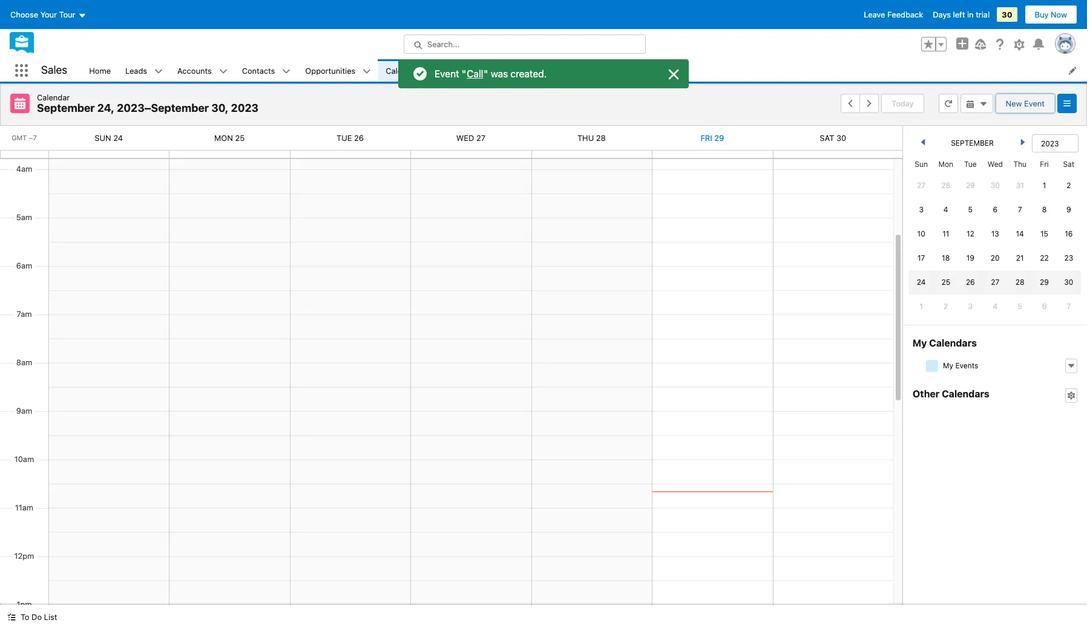 Task type: describe. For each thing, give the bounding box(es) containing it.
choose your tour button
[[10, 5, 87, 24]]

opportunities
[[305, 66, 356, 75]]

0 horizontal spatial 6
[[993, 205, 998, 214]]

thu for thu 28
[[578, 133, 594, 143]]

in
[[967, 10, 974, 19]]

gmt −7
[[12, 134, 37, 142]]

reports
[[574, 66, 602, 75]]

text default image inside to do list button
[[7, 613, 16, 622]]

1 vertical spatial 29
[[966, 181, 975, 190]]

8am
[[16, 358, 32, 367]]

10
[[918, 229, 925, 239]]

20
[[991, 254, 1000, 263]]

1 vertical spatial 7
[[1067, 302, 1071, 311]]

7am
[[17, 309, 32, 319]]

sat for sat
[[1063, 160, 1075, 169]]

my for my calendars
[[913, 338, 927, 349]]

gmt
[[12, 134, 27, 142]]

text default image for leads
[[154, 67, 163, 76]]

home
[[89, 66, 111, 75]]

do
[[32, 613, 42, 622]]

event " call " was created.
[[435, 68, 547, 79]]

hide items image
[[926, 360, 938, 372]]

leave
[[864, 10, 885, 19]]

choose your tour
[[10, 10, 75, 19]]

thu 28 button
[[578, 133, 606, 143]]

contacts
[[242, 66, 275, 75]]

tue 26
[[337, 133, 364, 143]]

grid containing sun
[[909, 155, 1081, 319]]

leave feedback link
[[864, 10, 923, 19]]

24 inside "grid"
[[917, 278, 926, 287]]

my events
[[943, 361, 978, 370]]

9
[[1067, 205, 1071, 214]]

0 horizontal spatial 27
[[476, 133, 486, 143]]

forecasts link
[[442, 59, 492, 82]]

feedback
[[888, 10, 923, 19]]

0 horizontal spatial 3
[[919, 205, 924, 214]]

home link
[[82, 59, 118, 82]]

was
[[491, 68, 508, 79]]

11
[[943, 229, 949, 239]]

now
[[1051, 10, 1067, 19]]

11am
[[15, 503, 33, 513]]

days
[[933, 10, 951, 19]]

wed for wed 27
[[456, 133, 474, 143]]

accounts
[[177, 66, 212, 75]]

19
[[967, 254, 975, 263]]

today
[[892, 99, 914, 108]]

sales
[[41, 64, 67, 76]]

2023–september
[[117, 102, 209, 114]]

21
[[1016, 254, 1024, 263]]

events
[[956, 361, 978, 370]]

reports link
[[566, 59, 610, 82]]

2 horizontal spatial text default image
[[1067, 392, 1076, 400]]

9am
[[16, 406, 32, 416]]

sun 24
[[95, 133, 123, 143]]

leads link
[[118, 59, 154, 82]]

16
[[1065, 229, 1073, 239]]

wed 27
[[456, 133, 486, 143]]

list
[[44, 613, 57, 622]]

my for my events
[[943, 361, 953, 370]]

24,
[[97, 102, 114, 114]]

buy now
[[1035, 10, 1067, 19]]

call link
[[466, 68, 484, 80]]

1 vertical spatial 27
[[917, 181, 926, 190]]

10am
[[14, 455, 34, 464]]

sun for sun
[[915, 160, 928, 169]]

31
[[1016, 181, 1024, 190]]

−7
[[29, 134, 37, 142]]

thu for thu
[[1014, 160, 1027, 169]]

6am
[[16, 261, 32, 271]]

0 horizontal spatial 4
[[944, 205, 948, 214]]

september inside calendar september 24, 2023–september 30, 2023
[[37, 102, 95, 114]]

choose
[[10, 10, 38, 19]]

18
[[942, 254, 950, 263]]

calendars for my calendars
[[929, 338, 977, 349]]

new event button
[[996, 94, 1055, 113]]

to do list button
[[0, 605, 64, 630]]

tue for tue
[[964, 160, 977, 169]]

4am
[[16, 164, 32, 174]]

tue for tue 26
[[337, 133, 352, 143]]

calendars for other calendars
[[942, 389, 990, 400]]

mon 25 button
[[214, 133, 245, 143]]

contacts list item
[[235, 59, 298, 82]]

success alert dialog
[[398, 59, 689, 88]]

1 horizontal spatial group
[[921, 37, 947, 51]]

2023
[[231, 102, 259, 114]]

0 horizontal spatial 1
[[920, 302, 923, 311]]

left
[[953, 10, 965, 19]]

created.
[[511, 68, 547, 79]]

thu 28
[[578, 133, 606, 143]]

forecasts
[[449, 66, 485, 75]]

2 vertical spatial 29
[[1040, 278, 1049, 287]]

5am
[[16, 212, 32, 222]]

13
[[991, 229, 999, 239]]

15
[[1041, 229, 1049, 239]]

mon for mon
[[939, 160, 953, 169]]

wed 27 button
[[456, 133, 486, 143]]

30,
[[211, 102, 228, 114]]

days left in trial
[[933, 10, 990, 19]]

accounts list item
[[170, 59, 235, 82]]

tue 26 button
[[337, 133, 364, 143]]

tour
[[59, 10, 75, 19]]

reports list item
[[566, 59, 625, 82]]

1 horizontal spatial september
[[951, 139, 994, 148]]

new event
[[1006, 99, 1045, 108]]

list containing home
[[82, 59, 1087, 82]]

1pm
[[17, 600, 32, 609]]

wed for wed
[[988, 160, 1003, 169]]



Task type: locate. For each thing, give the bounding box(es) containing it.
quotes list item
[[625, 59, 682, 82]]

calendar link
[[379, 59, 426, 82]]

" right call
[[484, 68, 488, 79]]

to do list
[[21, 613, 57, 622]]

calendar for calendar september 24, 2023–september 30, 2023
[[37, 93, 70, 102]]

1 horizontal spatial 28
[[942, 181, 951, 190]]

group down days
[[921, 37, 947, 51]]

grid
[[909, 155, 1081, 319]]

text default image inside leads list item
[[154, 67, 163, 76]]

25 down 18
[[942, 278, 950, 287]]

my up hide items icon on the bottom right of page
[[913, 338, 927, 349]]

1 horizontal spatial 29
[[966, 181, 975, 190]]

1 horizontal spatial 24
[[917, 278, 926, 287]]

12
[[967, 229, 975, 239]]

1
[[1043, 181, 1046, 190], [920, 302, 923, 311]]

1 horizontal spatial 1
[[1043, 181, 1046, 190]]

opportunities link
[[298, 59, 363, 82]]

text default image for opportunities
[[363, 67, 371, 76]]

1 up 8
[[1043, 181, 1046, 190]]

14
[[1016, 229, 1024, 239]]

dashboards link
[[492, 59, 551, 82]]

5 down 21
[[1018, 302, 1022, 311]]

12pm
[[14, 551, 34, 561]]

0 vertical spatial september
[[37, 102, 95, 114]]

0 vertical spatial 28
[[596, 133, 606, 143]]

today button
[[882, 94, 924, 113]]

other calendars
[[913, 389, 990, 400]]

1 horizontal spatial 2
[[1067, 181, 1071, 190]]

search... button
[[404, 35, 646, 54]]

1 horizontal spatial 4
[[993, 302, 998, 311]]

6 up 13
[[993, 205, 998, 214]]

0 vertical spatial event
[[435, 68, 459, 79]]

1 vertical spatial september
[[951, 139, 994, 148]]

0 vertical spatial 6
[[993, 205, 998, 214]]

0 horizontal spatial 7
[[1018, 205, 1022, 214]]

event left call
[[435, 68, 459, 79]]

0 vertical spatial sat
[[820, 133, 834, 143]]

thu
[[578, 133, 594, 143], [1014, 160, 1027, 169]]

calendar inside 'link'
[[386, 66, 419, 75]]

mon 25
[[214, 133, 245, 143]]

17
[[918, 254, 925, 263]]

fri 29
[[701, 133, 724, 143]]

mon for mon 25
[[214, 133, 233, 143]]

0 vertical spatial group
[[921, 37, 947, 51]]

0 horizontal spatial group
[[841, 94, 879, 113]]

1 horizontal spatial 3
[[968, 302, 973, 311]]

1 horizontal spatial 27
[[917, 181, 926, 190]]

buy now button
[[1025, 5, 1078, 24]]

1 horizontal spatial 25
[[942, 278, 950, 287]]

2 up 9
[[1067, 181, 1071, 190]]

dashboards list item
[[492, 59, 566, 82]]

leads list item
[[118, 59, 170, 82]]

opportunities list item
[[298, 59, 379, 82]]

5
[[968, 205, 973, 214], [1018, 302, 1022, 311]]

calendars up my events
[[929, 338, 977, 349]]

0 vertical spatial 24
[[113, 133, 123, 143]]

calendars down events
[[942, 389, 990, 400]]

1 vertical spatial 3
[[968, 302, 973, 311]]

fri for fri
[[1040, 160, 1049, 169]]

4 down 20 on the top of page
[[993, 302, 998, 311]]

calendar inside calendar september 24, 2023–september 30, 2023
[[37, 93, 70, 102]]

1 horizontal spatial my
[[943, 361, 953, 370]]

24 down 24,
[[113, 133, 123, 143]]

7 down '23' on the top right
[[1067, 302, 1071, 311]]

25
[[235, 133, 245, 143], [942, 278, 950, 287]]

text default image inside 'accounts' list item
[[219, 67, 227, 76]]

1 vertical spatial 6
[[1042, 302, 1047, 311]]

4 up 11
[[944, 205, 948, 214]]

1 vertical spatial event
[[1024, 99, 1045, 108]]

0 vertical spatial calendars
[[929, 338, 977, 349]]

calendar
[[386, 66, 419, 75], [37, 93, 70, 102]]

1 vertical spatial thu
[[1014, 160, 1027, 169]]

1 vertical spatial group
[[841, 94, 879, 113]]

1 vertical spatial 26
[[966, 278, 975, 287]]

text default image for accounts
[[219, 67, 227, 76]]

0 vertical spatial my
[[913, 338, 927, 349]]

fri for fri 29
[[701, 133, 712, 143]]

1 vertical spatial 5
[[1018, 302, 1022, 311]]

0 vertical spatial 29
[[714, 133, 724, 143]]

sun
[[95, 133, 111, 143], [915, 160, 928, 169]]

event inside success alert dialog
[[435, 68, 459, 79]]

1 horizontal spatial tue
[[964, 160, 977, 169]]

1 vertical spatial sat
[[1063, 160, 1075, 169]]

1 vertical spatial fri
[[1040, 160, 1049, 169]]

quotes
[[633, 66, 659, 75]]

sat for sat 30
[[820, 133, 834, 143]]

3 up 10
[[919, 205, 924, 214]]

5 up 12
[[968, 205, 973, 214]]

0 horizontal spatial 25
[[235, 133, 245, 143]]

0 vertical spatial thu
[[578, 133, 594, 143]]

contacts link
[[235, 59, 282, 82]]

" left call
[[462, 68, 466, 79]]

leave feedback
[[864, 10, 923, 19]]

2 horizontal spatial 29
[[1040, 278, 1049, 287]]

1 horizontal spatial event
[[1024, 99, 1045, 108]]

0 vertical spatial 1
[[1043, 181, 1046, 190]]

0 horizontal spatial 24
[[113, 133, 123, 143]]

0 horizontal spatial 28
[[596, 133, 606, 143]]

25 inside "grid"
[[942, 278, 950, 287]]

1 up the my calendars
[[920, 302, 923, 311]]

1 horizontal spatial 5
[[1018, 302, 1022, 311]]

my calendars
[[913, 338, 977, 349]]

1 horizontal spatial "
[[484, 68, 488, 79]]

0 horizontal spatial sat
[[820, 133, 834, 143]]

2 horizontal spatial 27
[[991, 278, 1000, 287]]

1 horizontal spatial 6
[[1042, 302, 1047, 311]]

0 horizontal spatial sun
[[95, 133, 111, 143]]

1 horizontal spatial wed
[[988, 160, 1003, 169]]

1 vertical spatial tue
[[964, 160, 977, 169]]

0 vertical spatial 2
[[1067, 181, 1071, 190]]

event
[[435, 68, 459, 79], [1024, 99, 1045, 108]]

september
[[37, 102, 95, 114], [951, 139, 994, 148]]

0 horizontal spatial 29
[[714, 133, 724, 143]]

1 horizontal spatial sat
[[1063, 160, 1075, 169]]

1 vertical spatial wed
[[988, 160, 1003, 169]]

1 vertical spatial 1
[[920, 302, 923, 311]]

1 horizontal spatial sun
[[915, 160, 928, 169]]

sat
[[820, 133, 834, 143], [1063, 160, 1075, 169]]

1 vertical spatial 2
[[944, 302, 948, 311]]

other
[[913, 389, 940, 400]]

0 vertical spatial 5
[[968, 205, 973, 214]]

call
[[467, 68, 483, 79]]

1 vertical spatial calendar
[[37, 93, 70, 102]]

6 down 22
[[1042, 302, 1047, 311]]

to
[[21, 613, 29, 622]]

thu inside "grid"
[[1014, 160, 1027, 169]]

8
[[1042, 205, 1047, 214]]

1 vertical spatial 4
[[993, 302, 998, 311]]

trial
[[976, 10, 990, 19]]

3 up the my calendars
[[968, 302, 973, 311]]

sun for sun 24
[[95, 133, 111, 143]]

0 vertical spatial 27
[[476, 133, 486, 143]]

search...
[[427, 39, 460, 49]]

wed
[[456, 133, 474, 143], [988, 160, 1003, 169]]

1 vertical spatial mon
[[939, 160, 953, 169]]

0 horizontal spatial fri
[[701, 133, 712, 143]]

0 horizontal spatial wed
[[456, 133, 474, 143]]

1 horizontal spatial fri
[[1040, 160, 1049, 169]]

24 down the 17
[[917, 278, 926, 287]]

1 horizontal spatial calendar
[[386, 66, 419, 75]]

list
[[82, 59, 1087, 82]]

23
[[1065, 254, 1073, 263]]

1 vertical spatial my
[[943, 361, 953, 370]]

my
[[913, 338, 927, 349], [943, 361, 953, 370]]

group left today button
[[841, 94, 879, 113]]

0 vertical spatial 3
[[919, 205, 924, 214]]

large image
[[667, 67, 681, 82]]

0 vertical spatial 25
[[235, 133, 245, 143]]

new
[[1006, 99, 1022, 108]]

24
[[113, 133, 123, 143], [917, 278, 926, 287]]

2 vertical spatial 27
[[991, 278, 1000, 287]]

0 vertical spatial wed
[[456, 133, 474, 143]]

accounts link
[[170, 59, 219, 82]]

6
[[993, 205, 998, 214], [1042, 302, 1047, 311]]

sat 30 button
[[820, 133, 846, 143]]

0 vertical spatial text default image
[[979, 100, 988, 108]]

25 down 2023
[[235, 133, 245, 143]]

0 horizontal spatial mon
[[214, 133, 233, 143]]

22
[[1040, 254, 1049, 263]]

text default image
[[154, 67, 163, 76], [219, 67, 227, 76], [282, 67, 291, 76], [363, 67, 371, 76], [966, 100, 974, 108], [1067, 362, 1076, 370]]

leads
[[125, 66, 147, 75]]

1 horizontal spatial text default image
[[979, 100, 988, 108]]

fri 29 button
[[701, 133, 724, 143]]

0 horizontal spatial september
[[37, 102, 95, 114]]

mon inside "grid"
[[939, 160, 953, 169]]

mon
[[214, 133, 233, 143], [939, 160, 953, 169]]

3
[[919, 205, 924, 214], [968, 302, 973, 311]]

text default image
[[979, 100, 988, 108], [1067, 392, 1076, 400], [7, 613, 16, 622]]

calendars
[[929, 338, 977, 349], [942, 389, 990, 400]]

2 " from the left
[[484, 68, 488, 79]]

text default image for contacts
[[282, 67, 291, 76]]

calendar for calendar
[[386, 66, 419, 75]]

2 up the my calendars
[[944, 302, 948, 311]]

text default image inside opportunities list item
[[363, 67, 371, 76]]

0 vertical spatial tue
[[337, 133, 352, 143]]

your
[[40, 10, 57, 19]]

1 " from the left
[[462, 68, 466, 79]]

1 vertical spatial calendars
[[942, 389, 990, 400]]

0 horizontal spatial 5
[[968, 205, 973, 214]]

0 horizontal spatial 2
[[944, 302, 948, 311]]

event right new
[[1024, 99, 1045, 108]]

0 horizontal spatial 26
[[354, 133, 364, 143]]

1 vertical spatial 24
[[917, 278, 926, 287]]

2 vertical spatial 28
[[1016, 278, 1025, 287]]

1 horizontal spatial mon
[[939, 160, 953, 169]]

0 vertical spatial sun
[[95, 133, 111, 143]]

1 vertical spatial text default image
[[1067, 392, 1076, 400]]

1 vertical spatial 25
[[942, 278, 950, 287]]

0 vertical spatial fri
[[701, 133, 712, 143]]

0 vertical spatial calendar
[[386, 66, 419, 75]]

1 horizontal spatial thu
[[1014, 160, 1027, 169]]

calendar september 24, 2023–september 30, 2023
[[37, 93, 259, 114]]

sun inside "grid"
[[915, 160, 928, 169]]

dashboards
[[499, 66, 543, 75]]

0 vertical spatial 7
[[1018, 205, 1022, 214]]

group
[[921, 37, 947, 51], [841, 94, 879, 113]]

"
[[462, 68, 466, 79], [484, 68, 488, 79]]

quotes link
[[625, 59, 666, 82]]

buy
[[1035, 10, 1049, 19]]

0 horizontal spatial text default image
[[7, 613, 16, 622]]

7 down 31
[[1018, 205, 1022, 214]]

0 horizontal spatial tue
[[337, 133, 352, 143]]

4
[[944, 205, 948, 214], [993, 302, 998, 311]]

text default image inside "contacts" list item
[[282, 67, 291, 76]]

sun 24 button
[[95, 133, 123, 143]]

my right hide items icon on the bottom right of page
[[943, 361, 953, 370]]

event inside button
[[1024, 99, 1045, 108]]

calendar list item
[[379, 59, 442, 82]]



Task type: vqa. For each thing, say whether or not it's contained in the screenshot.
the Details
no



